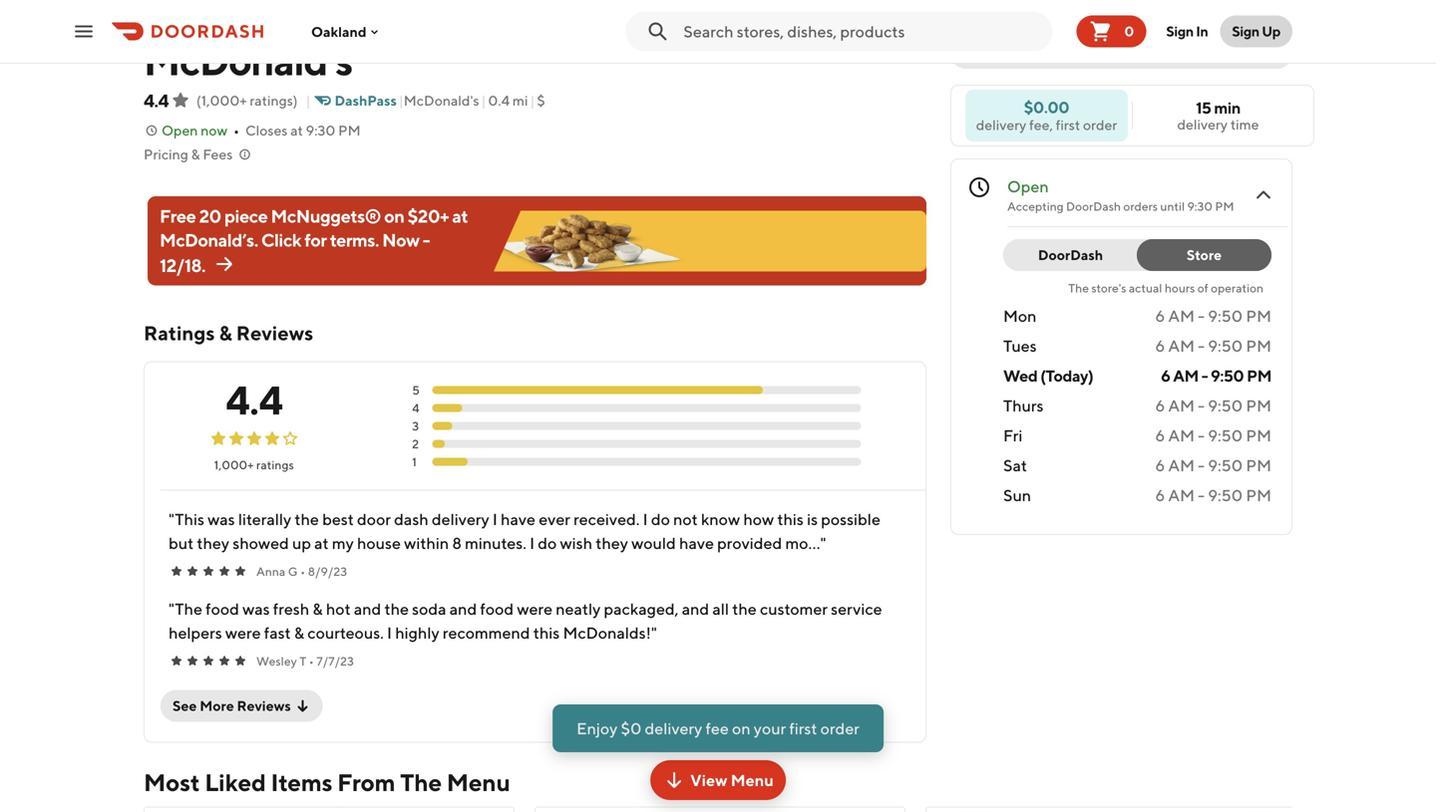 Task type: vqa. For each thing, say whether or not it's contained in the screenshot.
bottom " "
yes



Task type: locate. For each thing, give the bounding box(es) containing it.
0 vertical spatial open
[[162, 122, 198, 139]]

most
[[144, 769, 200, 797]]

pm for sat
[[1246, 456, 1272, 475]]

liked
[[205, 769, 266, 797]]

the
[[1068, 281, 1089, 295], [400, 769, 442, 797]]

1 vertical spatial at
[[452, 205, 468, 227]]

mcdonald's.
[[160, 229, 258, 251]]

0 vertical spatial first
[[1056, 117, 1080, 133]]

order
[[1083, 117, 1117, 133], [820, 720, 860, 738]]

4
[[412, 401, 419, 415]]

- for mon
[[1198, 307, 1205, 326]]

pricing & fees
[[144, 146, 233, 163]]

& for pricing
[[191, 146, 200, 163]]

0 horizontal spatial •
[[233, 122, 239, 139]]

9:50 for sat
[[1208, 456, 1243, 475]]

0 button
[[1076, 15, 1146, 47]]

at right $20+
[[452, 205, 468, 227]]

1 vertical spatial &
[[219, 322, 232, 345]]

1 vertical spatial 9:30
[[1187, 199, 1213, 213]]

|
[[306, 92, 311, 109], [399, 92, 404, 109], [481, 92, 486, 109], [530, 92, 535, 109]]

1 | from the left
[[306, 92, 311, 109]]

• right 'now'
[[233, 122, 239, 139]]

reviews down wesley
[[237, 698, 291, 715]]

- for thurs
[[1198, 396, 1205, 415]]

reviews
[[236, 322, 313, 345], [237, 698, 291, 715]]

$0.00
[[1024, 98, 1069, 117]]

- for sun
[[1198, 486, 1205, 505]]

sign
[[1166, 23, 1194, 39], [1232, 23, 1259, 39]]

menu
[[447, 769, 510, 797], [731, 771, 774, 790]]

6 for mon
[[1155, 307, 1165, 326]]

$0
[[621, 720, 642, 738]]

9:50 for fri
[[1208, 426, 1243, 445]]

0 vertical spatial 4.4
[[144, 90, 168, 111]]

| up • closes at 9:30 pm
[[306, 92, 311, 109]]

6 am - 9:50 pm for wed (today)
[[1161, 366, 1272, 385]]

15
[[1196, 98, 1211, 117]]

first right "fee,"
[[1056, 117, 1080, 133]]

open inside open accepting doordash orders until 9:30 pm
[[1007, 177, 1049, 196]]

1 vertical spatial •
[[300, 565, 305, 579]]

mon
[[1003, 307, 1037, 326]]

0 vertical spatial the
[[1068, 281, 1089, 295]]

- for fri
[[1198, 426, 1205, 445]]

1 vertical spatial on
[[732, 720, 751, 738]]

delivery left "fee,"
[[976, 117, 1026, 133]]

see more reviews button
[[161, 691, 323, 723]]

1 horizontal spatial &
[[219, 322, 232, 345]]

min
[[1214, 98, 1241, 117]]

0 horizontal spatial the
[[400, 769, 442, 797]]

1 vertical spatial mcdonald's
[[404, 92, 479, 109]]

1 vertical spatial 4.4
[[226, 376, 283, 424]]

0 horizontal spatial at
[[290, 122, 303, 139]]

doordash
[[1066, 199, 1121, 213], [1038, 247, 1103, 263]]

6 am - 9:50 pm for sat
[[1155, 456, 1272, 475]]

• for anna
[[300, 565, 305, 579]]

on inside free 20 piece mcnuggetsⓡ on $20+ at mcdonald's. click for terms. now - 12/18.
[[384, 205, 404, 227]]

1 vertical spatial first
[[789, 720, 817, 738]]

& left fees in the left top of the page
[[191, 146, 200, 163]]

1 horizontal spatial on
[[732, 720, 751, 738]]

1 vertical spatial " "
[[169, 600, 657, 643]]

wesley t • 7/7/23
[[256, 655, 354, 669]]

1 vertical spatial reviews
[[237, 698, 291, 715]]

(today)
[[1040, 366, 1093, 385]]

at
[[290, 122, 303, 139], [452, 205, 468, 227]]

pm
[[338, 122, 361, 139], [1215, 199, 1234, 213], [1246, 307, 1272, 326], [1246, 337, 1272, 356], [1247, 366, 1272, 385], [1246, 396, 1272, 415], [1246, 426, 1272, 445], [1246, 456, 1272, 475], [1246, 486, 1272, 505]]

2 vertical spatial •
[[309, 655, 314, 669]]

4 | from the left
[[530, 92, 535, 109]]

0 horizontal spatial mcdonald's
[[144, 37, 352, 84]]

reviews for ratings & reviews
[[236, 322, 313, 345]]

the right the from
[[400, 769, 442, 797]]

reviews down click at the top left of the page
[[236, 322, 313, 345]]

(1,000+
[[196, 92, 247, 109]]

- for sat
[[1198, 456, 1205, 475]]

1 horizontal spatial 4.4
[[226, 376, 283, 424]]

delivery inside $0.00 delivery fee, first order
[[976, 117, 1026, 133]]

9:50 for wed (today)
[[1211, 366, 1244, 385]]

the store's actual hours of operation
[[1068, 281, 1264, 295]]

reviews inside see more reviews button
[[237, 698, 291, 715]]

open up accepting
[[1007, 177, 1049, 196]]

first right your
[[789, 720, 817, 738]]

1 vertical spatial doordash
[[1038, 247, 1103, 263]]

view
[[690, 771, 727, 790]]

(1,000+ ratings) |
[[196, 92, 311, 109]]

tues
[[1003, 337, 1037, 356]]

hours
[[1165, 281, 1195, 295]]

2 horizontal spatial •
[[309, 655, 314, 669]]

items
[[271, 769, 332, 797]]

for
[[304, 229, 327, 251]]

0 horizontal spatial first
[[789, 720, 817, 738]]

mcdonald's for mcdonald's
[[144, 37, 352, 84]]

0 horizontal spatial open
[[162, 122, 198, 139]]

menu inside view menu button
[[731, 771, 774, 790]]

open menu image
[[72, 19, 96, 43]]

delivery
[[1177, 116, 1228, 133], [976, 117, 1026, 133], [645, 720, 702, 738]]

0 horizontal spatial &
[[191, 146, 200, 163]]

mcdonald's left "0.4"
[[404, 92, 479, 109]]

0 vertical spatial &
[[191, 146, 200, 163]]

1 horizontal spatial open
[[1007, 177, 1049, 196]]

1 " " from the top
[[169, 510, 826, 553]]

• right g
[[300, 565, 305, 579]]

9:30 right until
[[1187, 199, 1213, 213]]

dashpass
[[335, 92, 397, 109]]

the left store's
[[1068, 281, 1089, 295]]

| left '$'
[[530, 92, 535, 109]]

5
[[412, 383, 420, 397]]

at inside free 20 piece mcnuggetsⓡ on $20+ at mcdonald's. click for terms. now - 12/18.
[[452, 205, 468, 227]]

mcdonald's | 0.4 mi | $
[[404, 92, 545, 109]]

am for tues
[[1168, 337, 1195, 356]]

reviews for see more reviews
[[237, 698, 291, 715]]

sign up link
[[1220, 15, 1292, 47]]

1 sign from the left
[[1166, 23, 1194, 39]]

oakland button
[[311, 23, 382, 40]]

9:30 down the 'dashpass' at the left of page
[[306, 122, 335, 139]]

6 am - 9:50 pm
[[1155, 307, 1272, 326], [1155, 337, 1272, 356], [1161, 366, 1272, 385], [1155, 396, 1272, 415], [1155, 426, 1272, 445], [1155, 456, 1272, 475], [1155, 486, 1272, 505]]

at right "closes"
[[290, 122, 303, 139]]

• right t
[[309, 655, 314, 669]]

on right fee
[[732, 720, 751, 738]]

delivery inside 15 min delivery time
[[1177, 116, 1228, 133]]

2 hide store hours image from the top
[[1252, 792, 1276, 813]]

2 horizontal spatial delivery
[[1177, 116, 1228, 133]]

& inside button
[[191, 146, 200, 163]]

0 horizontal spatial 4.4
[[144, 90, 168, 111]]

anna
[[256, 565, 286, 579]]

sign left in
[[1166, 23, 1194, 39]]

0 vertical spatial reviews
[[236, 322, 313, 345]]

ratings & reviews
[[144, 322, 313, 345]]

0
[[1124, 23, 1134, 39]]

pm for mon
[[1246, 307, 1272, 326]]

-
[[423, 229, 430, 251], [1198, 307, 1205, 326], [1198, 337, 1205, 356], [1201, 366, 1208, 385], [1198, 396, 1205, 415], [1198, 426, 1205, 445], [1198, 456, 1205, 475], [1198, 486, 1205, 505]]

order inside $0.00 delivery fee, first order
[[1083, 117, 1117, 133]]

"
[[169, 510, 175, 529], [820, 534, 826, 553], [169, 600, 175, 619], [651, 624, 657, 643]]

anna g • 8/9/23
[[256, 565, 347, 579]]

0 horizontal spatial order
[[820, 720, 860, 738]]

order right your
[[820, 720, 860, 738]]

1 horizontal spatial order
[[1083, 117, 1117, 133]]

pricing
[[144, 146, 188, 163]]

0 vertical spatial order
[[1083, 117, 1117, 133]]

•
[[233, 122, 239, 139], [300, 565, 305, 579], [309, 655, 314, 669]]

1 horizontal spatial at
[[452, 205, 468, 227]]

from
[[337, 769, 395, 797]]

1 horizontal spatial delivery
[[976, 117, 1026, 133]]

2 | from the left
[[399, 92, 404, 109]]

4.4 up 1,000+ ratings
[[226, 376, 283, 424]]

hide store hours image inside button
[[1252, 792, 1276, 813]]

open up pricing & fees at left
[[162, 122, 198, 139]]

first
[[1056, 117, 1080, 133], [789, 720, 817, 738]]

0 vertical spatial " "
[[169, 510, 826, 553]]

up
[[1262, 23, 1280, 39]]

store hour display option group
[[1003, 239, 1272, 271]]

enjoy $0 delivery fee on your first order
[[577, 720, 860, 738]]

| right the 'dashpass' at the left of page
[[399, 92, 404, 109]]

hide store hours image
[[1252, 183, 1276, 207], [1252, 792, 1276, 813]]

3 | from the left
[[481, 92, 486, 109]]

doordash left orders
[[1066, 199, 1121, 213]]

6 for sat
[[1155, 456, 1165, 475]]

2
[[412, 437, 419, 451]]

• closes at 9:30 pm
[[233, 122, 361, 139]]

mcdonald's up (1,000+ ratings) |
[[144, 37, 352, 84]]

sign left the up
[[1232, 23, 1259, 39]]

6 am - 9:50 pm for fri
[[1155, 426, 1272, 445]]

closes
[[245, 122, 288, 139]]

1 horizontal spatial the
[[1068, 281, 1089, 295]]

| left "0.4"
[[481, 92, 486, 109]]

0 vertical spatial 9:30
[[306, 122, 335, 139]]

delivery left time
[[1177, 116, 1228, 133]]

& right ratings at the top left of page
[[219, 322, 232, 345]]

0 vertical spatial hide store hours image
[[1252, 183, 1276, 207]]

0 horizontal spatial menu
[[447, 769, 510, 797]]

view menu button
[[650, 761, 786, 801]]

9:50 for tues
[[1208, 337, 1243, 356]]

0 horizontal spatial on
[[384, 205, 404, 227]]

&
[[191, 146, 200, 163], [219, 322, 232, 345]]

1 horizontal spatial mcdonald's
[[404, 92, 479, 109]]

9:30 inside open accepting doordash orders until 9:30 pm
[[1187, 199, 1213, 213]]

on up the now
[[384, 205, 404, 227]]

1 vertical spatial the
[[400, 769, 442, 797]]

delivery right $0 on the left of the page
[[645, 720, 702, 738]]

sign up
[[1232, 23, 1280, 39]]

8/9/23
[[308, 565, 347, 579]]

9:30
[[306, 122, 335, 139], [1187, 199, 1213, 213]]

order right $0.00
[[1083, 117, 1117, 133]]

1 horizontal spatial first
[[1056, 117, 1080, 133]]

20
[[199, 205, 221, 227]]

1 vertical spatial hide store hours image
[[1252, 792, 1276, 813]]

2 " " from the top
[[169, 600, 657, 643]]

1 horizontal spatial menu
[[731, 771, 774, 790]]

am for fri
[[1168, 426, 1195, 445]]

0 horizontal spatial sign
[[1166, 23, 1194, 39]]

am for thurs
[[1168, 396, 1195, 415]]

0 vertical spatial mcdonald's
[[144, 37, 352, 84]]

4.4 up the open now
[[144, 90, 168, 111]]

0 horizontal spatial delivery
[[645, 720, 702, 738]]

DoorDash button
[[1003, 239, 1150, 271]]

2 sign from the left
[[1232, 23, 1259, 39]]

1 horizontal spatial sign
[[1232, 23, 1259, 39]]

doordash up store's
[[1038, 247, 1103, 263]]

1 horizontal spatial 9:30
[[1187, 199, 1213, 213]]

pm for thurs
[[1246, 396, 1272, 415]]

accepting
[[1007, 199, 1064, 213]]

1 horizontal spatial •
[[300, 565, 305, 579]]

0 vertical spatial on
[[384, 205, 404, 227]]

0 vertical spatial doordash
[[1066, 199, 1121, 213]]

am
[[1168, 307, 1195, 326], [1168, 337, 1195, 356], [1173, 366, 1199, 385], [1168, 396, 1195, 415], [1168, 426, 1195, 445], [1168, 456, 1195, 475], [1168, 486, 1195, 505]]

1 vertical spatial open
[[1007, 177, 1049, 196]]

pm for tues
[[1246, 337, 1272, 356]]



Task type: describe. For each thing, give the bounding box(es) containing it.
group order button
[[950, 37, 1292, 69]]

sign for sign in
[[1166, 23, 1194, 39]]

15 min delivery time
[[1177, 98, 1259, 133]]

1
[[412, 455, 417, 469]]

in
[[1196, 23, 1208, 39]]

9:50 for thurs
[[1208, 396, 1243, 415]]

delivery for enjoy $0 delivery fee on your first order
[[645, 720, 702, 738]]

oakland
[[311, 23, 367, 40]]

enjoy
[[577, 720, 618, 738]]

your
[[754, 720, 786, 738]]

mcnuggetsⓡ
[[271, 205, 381, 227]]

hide store hours button
[[955, 772, 1287, 813]]

order
[[1135, 44, 1174, 61]]

ratings)
[[250, 92, 298, 109]]

6 am - 9:50 pm for tues
[[1155, 337, 1272, 356]]

dashpass |
[[335, 92, 404, 109]]

open accepting doordash orders until 9:30 pm
[[1007, 177, 1234, 213]]

pm for wed (today)
[[1247, 366, 1272, 385]]

• for wesley
[[309, 655, 314, 669]]

sat
[[1003, 456, 1027, 475]]

operation
[[1211, 281, 1264, 295]]

fee
[[706, 720, 729, 738]]

see more reviews
[[173, 698, 291, 715]]

6 am - 9:50 pm for sun
[[1155, 486, 1272, 505]]

0 vertical spatial at
[[290, 122, 303, 139]]

6 am - 9:50 pm for thurs
[[1155, 396, 1272, 415]]

actual
[[1129, 281, 1162, 295]]

Store search: begin typing to search for stores available on DoorDash text field
[[684, 20, 1045, 42]]

mcdonald's for mcdonald's | 0.4 mi | $
[[404, 92, 479, 109]]

0 vertical spatial •
[[233, 122, 239, 139]]

6 for sun
[[1155, 486, 1165, 505]]

1,000+
[[214, 458, 254, 472]]

store
[[1187, 247, 1222, 263]]

$0.00 delivery fee, first order
[[976, 98, 1117, 133]]

- for tues
[[1198, 337, 1205, 356]]

mi
[[512, 92, 528, 109]]

group order
[[1091, 44, 1174, 61]]

pm for fri
[[1246, 426, 1272, 445]]

9:50 for mon
[[1208, 307, 1243, 326]]

3
[[412, 419, 419, 433]]

doordash inside open accepting doordash orders until 9:30 pm
[[1066, 199, 1121, 213]]

time
[[1230, 116, 1259, 133]]

0.4
[[488, 92, 510, 109]]

6 am - 9:50 pm for mon
[[1155, 307, 1272, 326]]

thurs
[[1003, 396, 1044, 415]]

orders
[[1123, 199, 1158, 213]]

on for fee
[[732, 720, 751, 738]]

group
[[1091, 44, 1132, 61]]

ratings
[[256, 458, 294, 472]]

sign for sign up
[[1232, 23, 1259, 39]]

wed
[[1003, 366, 1037, 385]]

0 horizontal spatial 9:30
[[306, 122, 335, 139]]

first inside $0.00 delivery fee, first order
[[1056, 117, 1080, 133]]

view menu
[[690, 771, 774, 790]]

of
[[1197, 281, 1208, 295]]

menu inside heading
[[447, 769, 510, 797]]

1 vertical spatial order
[[820, 720, 860, 738]]

6 for tues
[[1155, 337, 1165, 356]]

fri
[[1003, 426, 1023, 445]]

am for sun
[[1168, 486, 1195, 505]]

am for mon
[[1168, 307, 1195, 326]]

Store button
[[1137, 239, 1272, 271]]

store's
[[1091, 281, 1126, 295]]

most liked items from the menu heading
[[144, 767, 510, 799]]

free 20 piece mcnuggetsⓡ on $20+ at mcdonald's. click for terms. now - 12/18.
[[160, 205, 468, 276]]

more
[[200, 698, 234, 715]]

1 hide store hours image from the top
[[1252, 183, 1276, 207]]

doordash inside button
[[1038, 247, 1103, 263]]

t
[[300, 655, 306, 669]]

6 for wed (today)
[[1161, 366, 1170, 385]]

am for sat
[[1168, 456, 1195, 475]]

pm for sun
[[1246, 486, 1272, 505]]

" " for anna g • 8/9/23
[[169, 510, 826, 553]]

piece
[[224, 205, 268, 227]]

1,000+ ratings
[[214, 458, 294, 472]]

fee,
[[1029, 117, 1053, 133]]

the inside heading
[[400, 769, 442, 797]]

most liked items from the menu
[[144, 769, 510, 797]]

6 for thurs
[[1155, 396, 1165, 415]]

am for wed (today)
[[1173, 366, 1199, 385]]

open for open accepting doordash orders until 9:30 pm
[[1007, 177, 1049, 196]]

g
[[288, 565, 298, 579]]

click
[[261, 229, 301, 251]]

" " for wesley t • 7/7/23
[[169, 600, 657, 643]]

see
[[173, 698, 197, 715]]

fees
[[203, 146, 233, 163]]

sign in link
[[1154, 11, 1220, 51]]

terms.
[[330, 229, 379, 251]]

wesley
[[256, 655, 297, 669]]

now
[[382, 229, 419, 251]]

delivery for 15 min delivery time
[[1177, 116, 1228, 133]]

6 for fri
[[1155, 426, 1165, 445]]

- inside free 20 piece mcnuggetsⓡ on $20+ at mcdonald's. click for terms. now - 12/18.
[[423, 229, 430, 251]]

open for open now
[[162, 122, 198, 139]]

12/18.
[[160, 255, 205, 276]]

ratings
[[144, 322, 215, 345]]

free
[[160, 205, 196, 227]]

$20+
[[407, 205, 449, 227]]

pricing & fees button
[[144, 145, 253, 165]]

$
[[537, 92, 545, 109]]

pm inside open accepting doordash orders until 9:30 pm
[[1215, 199, 1234, 213]]

sign in
[[1166, 23, 1208, 39]]

now
[[201, 122, 227, 139]]

until
[[1160, 199, 1185, 213]]

& for ratings
[[219, 322, 232, 345]]

- for wed (today)
[[1201, 366, 1208, 385]]

open now
[[162, 122, 227, 139]]

on for mcnuggetsⓡ
[[384, 205, 404, 227]]

9:50 for sun
[[1208, 486, 1243, 505]]

sun
[[1003, 486, 1031, 505]]



